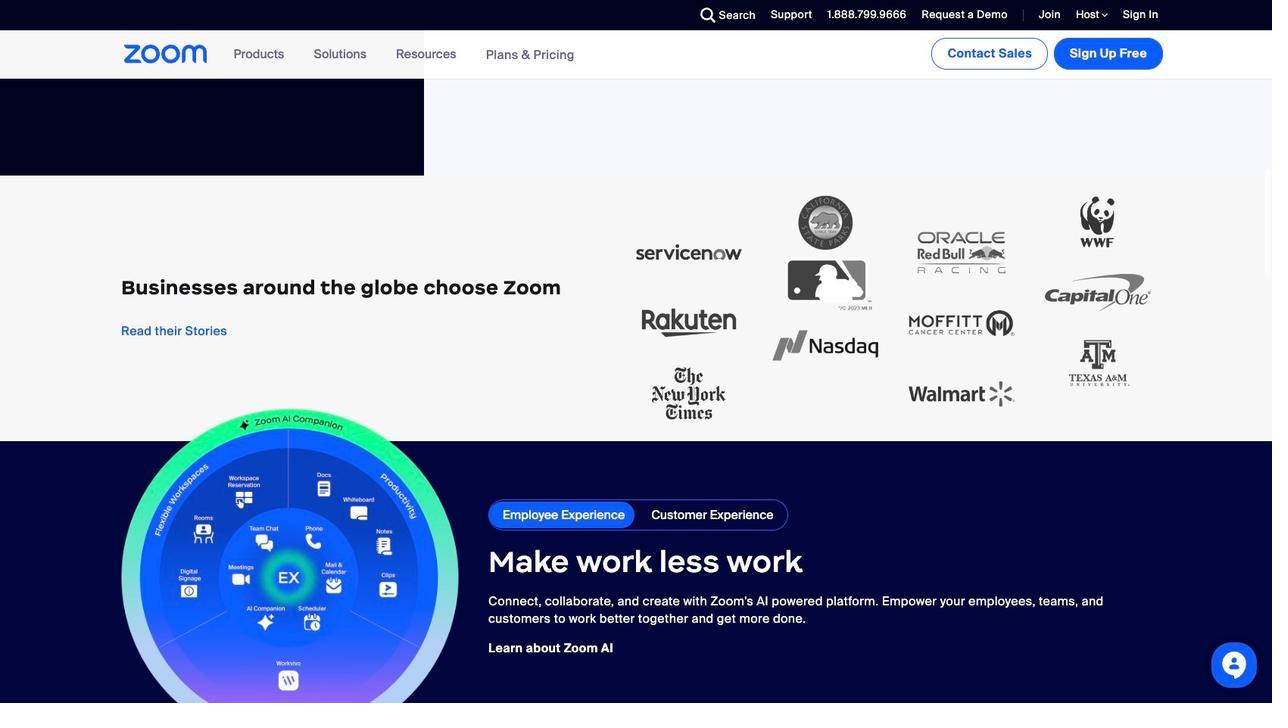 Task type: vqa. For each thing, say whether or not it's contained in the screenshot.
USER PHOTO
no



Task type: describe. For each thing, give the bounding box(es) containing it.
capital one logo image
[[1046, 258, 1152, 329]]

1 / 5 group
[[424, 0, 1273, 176]]

moffitt cancer center logo image
[[909, 289, 1015, 359]]

meetings navigation
[[929, 30, 1167, 73]]

oracle red bull logo image
[[909, 217, 1015, 289]]

wwf logo image
[[1046, 187, 1152, 258]]



Task type: locate. For each thing, give the bounding box(es) containing it.
nasdaq logo image
[[773, 311, 879, 382]]

banner
[[106, 30, 1167, 80]]

walmart logo image
[[909, 359, 1015, 430]]

servicenow logo image
[[636, 217, 743, 288]]

mlb logo image
[[773, 258, 879, 311]]

product information navigation
[[222, 30, 586, 80]]

texas a&m logo image
[[1046, 329, 1152, 399]]

the new york times logo image
[[636, 359, 743, 430]]

california state parks logo image
[[773, 187, 879, 258]]

zoom logo image
[[124, 45, 207, 64]]

rakuten logo image
[[636, 288, 743, 359]]



